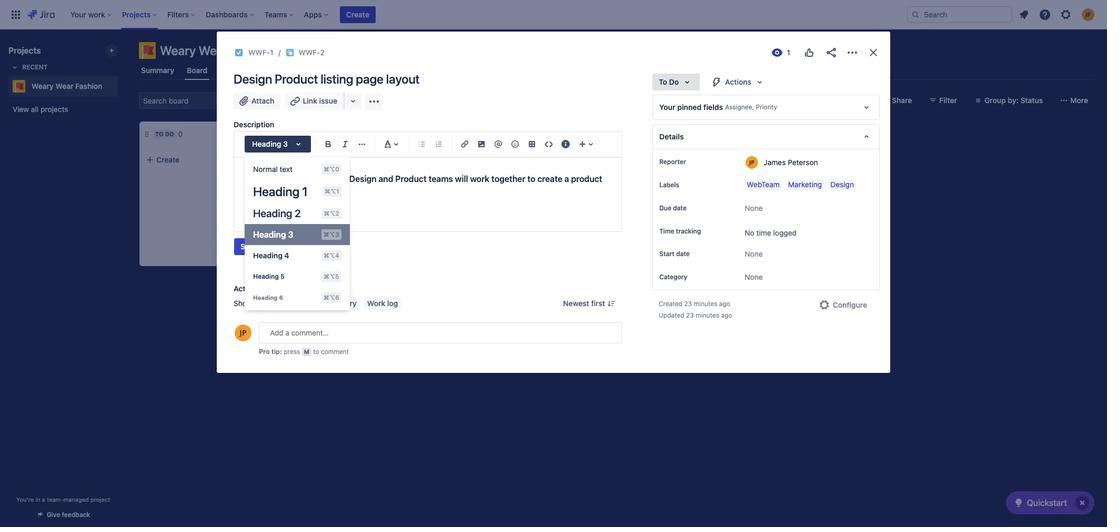 Task type: describe. For each thing, give the bounding box(es) containing it.
1 inside design product listing page layout dialog
[[270, 48, 273, 57]]

details element
[[653, 124, 880, 150]]

6
[[279, 294, 283, 301]]

/
[[316, 242, 318, 251]]

heading for ⌘⌥6
[[253, 294, 278, 301]]

wwf-2 link
[[299, 46, 325, 59]]

created 23 minutes ago updated 23 minutes ago
[[659, 300, 733, 320]]

more formatting image
[[356, 138, 369, 151]]

heading 1
[[253, 184, 308, 199]]

time tracking pin to top image
[[703, 227, 712, 236]]

1 horizontal spatial weary wear fashion
[[160, 43, 274, 58]]

29 feb
[[307, 208, 328, 215]]

link issue button
[[285, 93, 345, 110]]

wwf-1 for topmost wwf-1 link
[[248, 48, 273, 57]]

link web pages and more image
[[347, 95, 360, 107]]

0 vertical spatial 23
[[685, 300, 692, 308]]

the webdev, marketing, design and product teams will work together to create a product listing layout
[[252, 174, 605, 194]]

0 horizontal spatial 0
[[178, 130, 183, 138]]

heading for ⌘⌥3
[[253, 230, 286, 240]]

view all projects
[[13, 105, 68, 114]]

together
[[492, 174, 526, 184]]

summary link
[[139, 61, 176, 80]]

to for to do
[[659, 77, 668, 86]]

priority
[[756, 103, 778, 111]]

bold ⌘b image
[[322, 138, 335, 151]]

0 vertical spatial product
[[275, 72, 318, 86]]

site
[[378, 157, 391, 166]]

marketing
[[789, 180, 823, 189]]

created
[[659, 300, 683, 308]]

create button inside primary element
[[340, 6, 376, 23]]

design for design product listing page layout
[[234, 72, 272, 86]]

give feedback
[[47, 511, 90, 519]]

⌘⌥1
[[325, 188, 339, 195]]

labels
[[660, 181, 680, 189]]

timeline link
[[287, 61, 321, 80]]

in progress 1
[[304, 130, 352, 138]]

start date
[[660, 250, 690, 258]]

actions
[[726, 77, 752, 86]]

design product listing page layout dialog
[[217, 32, 891, 373]]

layout inside the webdev, marketing, design and product teams will work together to create a product listing layout
[[278, 185, 302, 194]]

create banner
[[0, 0, 1108, 29]]

1 horizontal spatial listing
[[321, 72, 353, 86]]

press
[[284, 348, 300, 356]]

your
[[660, 103, 676, 112]]

link issue
[[303, 96, 337, 105]]

newest first button
[[557, 297, 622, 310]]

1 vertical spatial 23
[[687, 312, 694, 320]]

done 0
[[452, 130, 478, 138]]

project
[[91, 496, 110, 503]]

0 vertical spatial layout
[[386, 72, 420, 86]]

1 vertical spatial james peterson image
[[407, 221, 420, 234]]

listing inside the webdev, marketing, design and product teams will work together to create a product listing layout
[[252, 185, 276, 194]]

heading 5
[[253, 273, 285, 281]]

dismiss quickstart image
[[1075, 495, 1091, 512]]

your pinned fields assignee, priority
[[660, 103, 778, 112]]

1 vertical spatial wwf-1 link
[[310, 223, 332, 232]]

timeline
[[289, 66, 319, 75]]

create inside primary element
[[346, 10, 370, 19]]

heading 2
[[253, 207, 301, 220]]

logged
[[774, 228, 797, 237]]

⌘⌥6
[[324, 294, 339, 301]]

5
[[281, 273, 285, 281]]

view
[[13, 105, 29, 114]]

table image
[[526, 138, 539, 151]]

add app image
[[368, 95, 381, 108]]

cancel
[[272, 242, 296, 251]]

0 vertical spatial fashion
[[231, 43, 274, 58]]

webteam
[[747, 180, 780, 189]]

Search board text field
[[140, 93, 220, 108]]

heading 3 inside heading 1 group
[[253, 230, 293, 240]]

work
[[470, 174, 490, 184]]

wwf-1 for bottommost wwf-1 link
[[310, 223, 332, 231]]

menu bar inside design product listing page layout dialog
[[259, 297, 403, 310]]

add image, video, or file image
[[475, 138, 488, 151]]

do for to do
[[669, 77, 679, 86]]

marketing link
[[786, 180, 825, 191]]

0 vertical spatial weary
[[160, 43, 196, 58]]

you're in a team-managed project
[[16, 496, 110, 503]]

⌘⌥5
[[324, 273, 339, 280]]

no time logged
[[745, 228, 797, 237]]

board
[[187, 66, 208, 75]]

heading 4
[[253, 251, 289, 260]]

1 inside group
[[302, 184, 308, 199]]

no
[[745, 228, 755, 237]]

start
[[660, 250, 675, 258]]

all
[[31, 105, 39, 114]]

actions button
[[705, 74, 773, 91]]

issues
[[400, 66, 422, 75]]

collapse recent projects image
[[8, 61, 21, 74]]

0 vertical spatial ago
[[720, 300, 731, 308]]

page
[[356, 72, 384, 86]]

close image
[[868, 46, 880, 59]]

wwf- for bottommost wwf-1 link
[[310, 223, 329, 231]]

heading for ⌘⌥5
[[253, 273, 279, 281]]

1 vertical spatial to
[[313, 348, 319, 356]]

pages
[[366, 66, 387, 75]]

normal text
[[253, 165, 293, 174]]

check image
[[1013, 497, 1025, 510]]

heading for ⌘⌥2
[[253, 207, 292, 220]]

pages link
[[364, 61, 389, 80]]

pinned
[[678, 103, 702, 112]]

⌘⌥4
[[324, 252, 339, 259]]

2 horizontal spatial 0
[[474, 130, 478, 138]]

design for design the weary wear site
[[297, 157, 320, 166]]

save
[[241, 242, 257, 251]]

1 vertical spatial minutes
[[696, 312, 720, 320]]

1 vertical spatial create
[[156, 155, 180, 164]]

give feedback button
[[30, 506, 97, 524]]

profile image of james peterson image
[[235, 325, 252, 342]]

search image
[[912, 10, 920, 19]]

0 vertical spatial minutes
[[694, 300, 718, 308]]

actions image
[[847, 46, 859, 59]]

feb
[[317, 208, 328, 215]]

1 vertical spatial weary wear fashion
[[32, 82, 102, 91]]

Description - Main content area, start typing to enter text. text field
[[252, 174, 605, 214]]

managed
[[63, 496, 89, 503]]

save button
[[234, 238, 264, 255]]

design link
[[829, 180, 857, 191]]

Add a comment… field
[[259, 323, 622, 344]]

1 horizontal spatial wear
[[199, 43, 228, 58]]

projects
[[41, 105, 68, 114]]

⌘⌥3
[[324, 231, 339, 238]]

forms
[[331, 66, 353, 75]]

heading for ⌘⌥4
[[253, 251, 283, 260]]

calendar link
[[243, 61, 279, 80]]

⌘⌥2
[[324, 210, 339, 217]]

log
[[387, 299, 398, 308]]

a inside the webdev, marketing, design and product teams will work together to create a product listing layout
[[565, 174, 569, 184]]

heading inside popup button
[[252, 140, 281, 148]]

in
[[35, 496, 40, 503]]

view all projects link
[[8, 100, 118, 119]]

your pinned fields element
[[653, 95, 880, 120]]



Task type: locate. For each thing, give the bounding box(es) containing it.
do inside dropdown button
[[669, 77, 679, 86]]

0 vertical spatial create
[[346, 10, 370, 19]]

task image
[[235, 48, 243, 57], [297, 223, 305, 232]]

create
[[346, 10, 370, 19], [156, 155, 180, 164]]

work log
[[367, 299, 398, 308]]

product up the link
[[275, 72, 318, 86]]

heading 3 down the description
[[252, 140, 288, 148]]

1 horizontal spatial create button
[[340, 6, 376, 23]]

0 horizontal spatial fashion
[[75, 82, 102, 91]]

newest first image
[[608, 300, 616, 308]]

a
[[565, 174, 569, 184], [42, 496, 45, 503]]

heading 3
[[252, 140, 288, 148], [253, 230, 293, 240]]

history button
[[328, 297, 360, 310]]

0 vertical spatial 2
[[320, 48, 325, 57]]

issues link
[[398, 61, 424, 80]]

normal
[[253, 165, 278, 174]]

design left the in the left of the page
[[297, 157, 320, 166]]

marketing,
[[305, 174, 347, 184]]

heading 3 inside popup button
[[252, 140, 288, 148]]

29 february 2024 image
[[299, 207, 307, 216]]

work log button
[[364, 297, 401, 310]]

progress
[[312, 131, 344, 137]]

0 vertical spatial weary wear fashion
[[160, 43, 274, 58]]

4
[[285, 251, 289, 260]]

layout right page
[[386, 72, 420, 86]]

fashion
[[231, 43, 274, 58], [75, 82, 102, 91]]

italic ⌘i image
[[339, 138, 352, 151]]

0 horizontal spatial weary wear fashion
[[32, 82, 102, 91]]

updated
[[659, 312, 685, 320]]

you're
[[16, 496, 34, 503]]

0 horizontal spatial wear
[[56, 82, 74, 91]]

create button
[[340, 6, 376, 23], [140, 151, 282, 170]]

emoji image
[[509, 138, 522, 151]]

1 horizontal spatial a
[[565, 174, 569, 184]]

0 vertical spatial wwf-1 link
[[248, 46, 273, 59]]

0 vertical spatial heading 3
[[252, 140, 288, 148]]

link image
[[459, 138, 471, 151]]

heading left 5
[[253, 273, 279, 281]]

wwf- for topmost wwf-1 link
[[248, 48, 270, 57]]

29 february 2024 image
[[299, 207, 307, 216]]

to do 0
[[155, 130, 183, 138]]

1 horizontal spatial 2
[[320, 48, 325, 57]]

1 vertical spatial wear
[[56, 82, 74, 91]]

0 horizontal spatial james peterson image
[[247, 92, 264, 109]]

1 horizontal spatial james peterson image
[[407, 221, 420, 234]]

1 horizontal spatial fashion
[[231, 43, 274, 58]]

quickstart button
[[1006, 492, 1095, 515]]

fields
[[704, 103, 723, 112]]

list link
[[218, 61, 235, 80]]

webteam link
[[745, 180, 782, 191]]

design
[[234, 72, 272, 86], [297, 157, 320, 166], [349, 174, 377, 184], [831, 180, 854, 189]]

heading left 6 at the left of page
[[253, 294, 278, 301]]

2 inside heading 1 group
[[295, 207, 301, 220]]

fashion up calendar
[[231, 43, 274, 58]]

product inside the webdev, marketing, design and product teams will work together to create a product listing layout
[[396, 174, 427, 184]]

1 none from the top
[[745, 204, 763, 213]]

1 vertical spatial to
[[155, 131, 164, 137]]

create column image
[[589, 126, 602, 138]]

29
[[307, 208, 315, 215]]

time tracking
[[660, 227, 701, 235]]

1 horizontal spatial product
[[396, 174, 427, 184]]

1 horizontal spatial layout
[[386, 72, 420, 86]]

the
[[252, 174, 267, 184]]

wwf- down 29 feb
[[310, 223, 329, 231]]

weary up board
[[160, 43, 196, 58]]

0 vertical spatial a
[[565, 174, 569, 184]]

wwf-1 up calendar
[[248, 48, 273, 57]]

listing down the
[[252, 185, 276, 194]]

none for start date
[[745, 250, 763, 259]]

1 vertical spatial 3
[[288, 230, 293, 240]]

james peterson image left add people image
[[247, 92, 264, 109]]

1 horizontal spatial task image
[[297, 223, 305, 232]]

heading for ⌘⌥1
[[253, 184, 300, 199]]

in
[[304, 131, 310, 137]]

assignee,
[[726, 103, 754, 111]]

0 horizontal spatial do
[[165, 131, 174, 137]]

1 horizontal spatial 3
[[288, 230, 293, 240]]

and
[[379, 174, 393, 184]]

heading down the description
[[252, 140, 281, 148]]

2 none from the top
[[745, 250, 763, 259]]

0 vertical spatial james peterson image
[[247, 92, 264, 109]]

weary wear fashion link
[[8, 76, 114, 97]]

weary wear fashion
[[160, 43, 274, 58], [32, 82, 102, 91]]

a right in
[[42, 496, 45, 503]]

3 up text
[[283, 140, 288, 148]]

date
[[673, 204, 687, 212], [676, 250, 690, 258]]

create
[[538, 174, 563, 184]]

1 vertical spatial layout
[[278, 185, 302, 194]]

0 horizontal spatial listing
[[252, 185, 276, 194]]

0 horizontal spatial create
[[156, 155, 180, 164]]

0 horizontal spatial 2
[[295, 207, 301, 220]]

tab list containing board
[[133, 61, 1101, 80]]

time
[[660, 227, 675, 235]]

configure link
[[812, 297, 874, 314]]

design left "and"
[[349, 174, 377, 184]]

to inside dropdown button
[[659, 77, 668, 86]]

to right m
[[313, 348, 319, 356]]

wwf- left copy link to issue image
[[299, 48, 320, 57]]

1 vertical spatial a
[[42, 496, 45, 503]]

primary element
[[6, 0, 908, 29]]

2 horizontal spatial wear
[[359, 157, 377, 166]]

1 horizontal spatial create
[[346, 10, 370, 19]]

forms link
[[329, 61, 355, 80]]

2 for wwf-2
[[320, 48, 325, 57]]

wwf-1 link down feb
[[310, 223, 332, 232]]

the
[[322, 157, 333, 166]]

0 horizontal spatial create button
[[140, 151, 282, 170]]

2 vertical spatial weary
[[335, 157, 357, 166]]

heading down webdev,
[[253, 184, 300, 199]]

0 horizontal spatial a
[[42, 496, 45, 503]]

newest
[[563, 299, 590, 308]]

1 vertical spatial create button
[[140, 151, 282, 170]]

heading down the heading 1
[[253, 207, 292, 220]]

1 vertical spatial heading 3
[[253, 230, 293, 240]]

will
[[455, 174, 468, 184]]

none for due date
[[745, 204, 763, 213]]

jira image
[[27, 8, 55, 21], [27, 8, 55, 21]]

weary wear fashion up list
[[160, 43, 274, 58]]

23 right created
[[685, 300, 692, 308]]

design inside the webdev, marketing, design and product teams will work together to create a product listing layout
[[349, 174, 377, 184]]

wwf-1
[[248, 48, 273, 57], [310, 223, 332, 231]]

design for design link
[[831, 180, 854, 189]]

heading 3 button
[[245, 133, 311, 156]]

newest first
[[563, 299, 605, 308]]

0 horizontal spatial layout
[[278, 185, 302, 194]]

design product listing page layout
[[234, 72, 420, 86]]

3
[[283, 140, 288, 148], [288, 230, 293, 240]]

cancel button
[[266, 238, 302, 255]]

2 left 29 at top
[[295, 207, 301, 220]]

sub task image
[[286, 48, 295, 57]]

1 vertical spatial wwf-1
[[310, 223, 332, 231]]

0 vertical spatial none
[[745, 204, 763, 213]]

heading down cancel on the top
[[253, 251, 283, 260]]

due
[[660, 204, 672, 212]]

mention image
[[492, 138, 505, 151]]

done
[[452, 131, 469, 137]]

to do
[[659, 77, 679, 86]]

0 vertical spatial 3
[[283, 140, 288, 148]]

do
[[669, 77, 679, 86], [165, 131, 174, 137]]

james peterson image
[[247, 92, 264, 109], [407, 221, 420, 234]]

1 vertical spatial product
[[396, 174, 427, 184]]

2 vertical spatial wear
[[359, 157, 377, 166]]

minutes right updated
[[696, 312, 720, 320]]

quickstart
[[1027, 499, 1068, 508]]

23
[[685, 300, 692, 308], [687, 312, 694, 320]]

23 right updated
[[687, 312, 694, 320]]

do up your
[[669, 77, 679, 86]]

menu bar containing all
[[259, 297, 403, 310]]

1
[[270, 48, 273, 57], [348, 130, 352, 138], [302, 184, 308, 199], [329, 223, 332, 231], [318, 242, 322, 251]]

0 vertical spatial wwf-1
[[248, 48, 273, 57]]

weary down 'recent'
[[32, 82, 54, 91]]

0 horizontal spatial to
[[313, 348, 319, 356]]

james peterson image down description - main content area, start typing to enter text. text field
[[407, 221, 420, 234]]

wwf-1 link up calendar
[[248, 46, 273, 59]]

Search field
[[908, 6, 1013, 23]]

wwf-1 down feb
[[310, 223, 332, 231]]

all button
[[261, 297, 276, 310]]

heading 3 up cancel on the top
[[253, 230, 293, 240]]

to for to do 0
[[155, 131, 164, 137]]

2 horizontal spatial weary
[[335, 157, 357, 166]]

list
[[220, 66, 233, 75]]

0 vertical spatial to
[[528, 174, 536, 184]]

1 vertical spatial weary
[[32, 82, 54, 91]]

2 up timeline link
[[320, 48, 325, 57]]

3 none from the top
[[745, 273, 763, 282]]

0 vertical spatial listing
[[321, 72, 353, 86]]

info panel image
[[560, 138, 572, 151]]

0 horizontal spatial wwf-1
[[248, 48, 273, 57]]

peterson
[[788, 158, 818, 167]]

details
[[660, 132, 684, 141]]

1 vertical spatial fashion
[[75, 82, 102, 91]]

wwf- for wwf-2 link
[[299, 48, 320, 57]]

minutes right created
[[694, 300, 718, 308]]

1 horizontal spatial to
[[528, 174, 536, 184]]

1 vertical spatial do
[[165, 131, 174, 137]]

0 vertical spatial create button
[[340, 6, 376, 23]]

1 horizontal spatial do
[[669, 77, 679, 86]]

1 vertical spatial 2
[[295, 207, 301, 220]]

to do button
[[653, 74, 700, 91]]

do for to do 0
[[165, 131, 174, 137]]

listing up issue at the left top of page
[[321, 72, 353, 86]]

date right due in the top right of the page
[[673, 204, 687, 212]]

1 vertical spatial ago
[[721, 312, 733, 320]]

tip:
[[271, 348, 282, 356]]

feedback
[[62, 511, 90, 519]]

layout down webdev,
[[278, 185, 302, 194]]

2 for heading 2
[[295, 207, 301, 220]]

to inside to do 0
[[155, 131, 164, 137]]

0 vertical spatial task image
[[235, 48, 243, 57]]

3 up cancel on the top
[[288, 230, 293, 240]]

tab list
[[133, 61, 1101, 80]]

1 vertical spatial listing
[[252, 185, 276, 194]]

recent
[[22, 63, 48, 71]]

3 inside popup button
[[283, 140, 288, 148]]

1 horizontal spatial weary
[[160, 43, 196, 58]]

to down search board text box
[[155, 131, 164, 137]]

date right start at the right top of page
[[676, 250, 690, 258]]

0 horizontal spatial wwf-1 link
[[248, 46, 273, 59]]

do inside to do 0
[[165, 131, 174, 137]]

product
[[571, 174, 603, 184]]

0 vertical spatial to
[[659, 77, 668, 86]]

add people image
[[271, 94, 283, 107]]

do down search board text box
[[165, 131, 174, 137]]

fashion up view all projects link
[[75, 82, 102, 91]]

0 vertical spatial wear
[[199, 43, 228, 58]]

wwf-1 inside design product listing page layout dialog
[[248, 48, 273, 57]]

comments
[[283, 299, 321, 308]]

date for start date
[[676, 250, 690, 258]]

0 horizontal spatial product
[[275, 72, 318, 86]]

⌘⌥0
[[324, 166, 339, 173]]

0 horizontal spatial weary
[[32, 82, 54, 91]]

2 vertical spatial none
[[745, 273, 763, 282]]

product
[[275, 72, 318, 86], [396, 174, 427, 184]]

wwf- up calendar
[[248, 48, 270, 57]]

code snippet image
[[543, 138, 555, 151]]

attach
[[252, 96, 275, 105]]

heading 6
[[253, 294, 283, 301]]

1 vertical spatial date
[[676, 250, 690, 258]]

2 inside design product listing page layout dialog
[[320, 48, 325, 57]]

design up the attach button
[[234, 72, 272, 86]]

1 horizontal spatial 0
[[312, 242, 316, 251]]

0 horizontal spatial to
[[155, 131, 164, 137]]

weary down italic ⌘i image
[[335, 157, 357, 166]]

to
[[659, 77, 668, 86], [155, 131, 164, 137]]

1 horizontal spatial wwf-1
[[310, 223, 332, 231]]

wwf-1 link
[[248, 46, 273, 59], [310, 223, 332, 232]]

wear up view all projects link
[[56, 82, 74, 91]]

task image down 29 february 2024 image
[[297, 223, 305, 232]]

to left create
[[528, 174, 536, 184]]

heading 1 group
[[245, 159, 350, 309]]

1 vertical spatial none
[[745, 250, 763, 259]]

calendar
[[245, 66, 277, 75]]

3 inside heading 1 group
[[288, 230, 293, 240]]

1 horizontal spatial to
[[659, 77, 668, 86]]

wear left site
[[359, 157, 377, 166]]

heading up cancel on the top
[[253, 230, 286, 240]]

0 horizontal spatial 3
[[283, 140, 288, 148]]

category
[[660, 273, 688, 281]]

date for due date
[[673, 204, 687, 212]]

copy link to issue image
[[323, 48, 331, 56]]

time
[[757, 228, 772, 237]]

to up your
[[659, 77, 668, 86]]

design right 'marketing'
[[831, 180, 854, 189]]

wear up list
[[199, 43, 228, 58]]

product right "and"
[[396, 174, 427, 184]]

task image up list link
[[235, 48, 243, 57]]

team-
[[47, 496, 63, 503]]

to inside the webdev, marketing, design and product teams will work together to create a product listing layout
[[528, 174, 536, 184]]

vote options: no one has voted for this issue yet. image
[[803, 46, 816, 59]]

1 vertical spatial task image
[[297, 223, 305, 232]]

0 horizontal spatial task image
[[235, 48, 243, 57]]

a right create
[[565, 174, 569, 184]]

share image
[[826, 46, 838, 59]]

layout
[[386, 72, 420, 86], [278, 185, 302, 194]]

weary wear fashion up view all projects link
[[32, 82, 102, 91]]

1 horizontal spatial wwf-1 link
[[310, 223, 332, 232]]

wwf-
[[248, 48, 270, 57], [299, 48, 320, 57], [310, 223, 329, 231]]

james
[[764, 158, 786, 167]]

0 vertical spatial date
[[673, 204, 687, 212]]

0 vertical spatial do
[[669, 77, 679, 86]]

menu bar
[[259, 297, 403, 310]]



Task type: vqa. For each thing, say whether or not it's contained in the screenshot.
Design the Weary Wear site
yes



